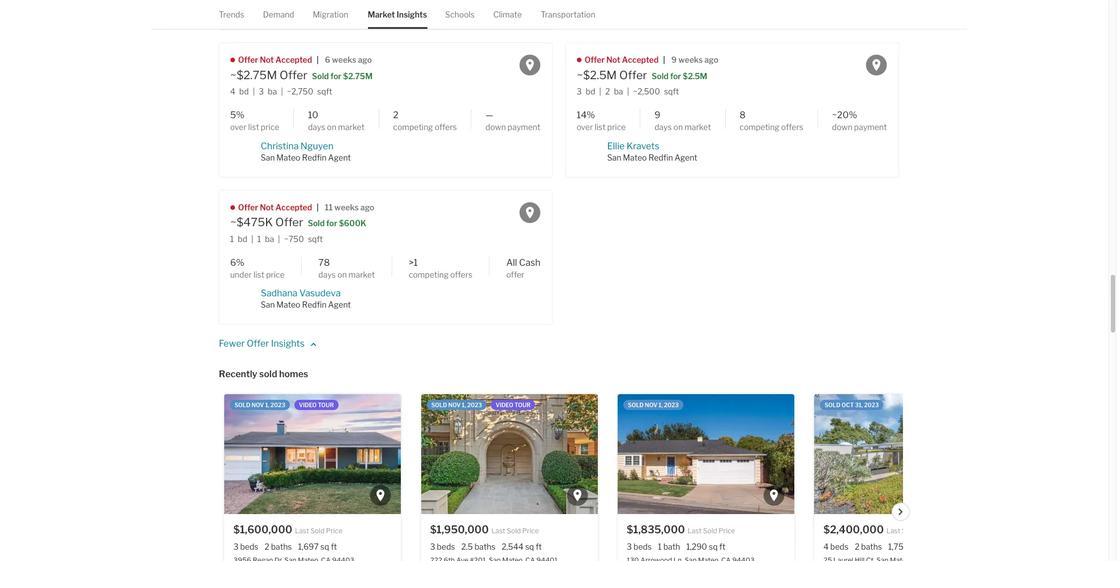 Task type: locate. For each thing, give the bounding box(es) containing it.
2,750
[[292, 87, 313, 96]]

on for $475k
[[338, 270, 347, 280]]

0 horizontal spatial over list price
[[230, 122, 279, 132]]

3 for $1,835,000
[[627, 543, 632, 552]]

mateo down "sadhana"
[[277, 300, 300, 310]]

~ down the ~ $2.75m offer sold for $2.75m
[[287, 87, 292, 96]]

sqft
[[317, 87, 332, 96], [664, 87, 679, 96], [308, 234, 323, 244]]

4 bd | 3 ba | ~ 2,750 sqft
[[230, 87, 332, 96]]

1 sq from the left
[[320, 543, 329, 552]]

over list price
[[230, 122, 279, 132], [577, 122, 626, 132]]

4 last from the left
[[887, 527, 901, 536]]

price up '1,697 sq ft' on the bottom of page
[[326, 527, 343, 536]]

over list price down "5%"
[[230, 122, 279, 132]]

schools link
[[445, 0, 475, 29]]

redfin inside christina nguyen san mateo redfin agent
[[302, 153, 327, 162]]

beds left the 2.5
[[437, 543, 455, 552]]

ft right 1,290 in the right bottom of the page
[[720, 543, 726, 552]]

ba for $2.75m
[[268, 87, 277, 96]]

14%
[[577, 110, 595, 121]]

3 baths from the left
[[862, 543, 882, 552]]

baths down the $1,600,000 last sold price
[[271, 543, 292, 552]]

down down ~20% at the top
[[832, 122, 853, 132]]

~ down ~ $2.5m offer sold for $2.5m
[[633, 87, 638, 96]]

redfin down 'vasudeva'
[[302, 300, 327, 310]]

demand
[[263, 10, 294, 19]]

weeks up the $600k
[[334, 203, 359, 212]]

mateo inside ellie kravets san mateo redfin agent
[[623, 153, 647, 162]]

video
[[299, 402, 317, 409], [496, 402, 514, 409]]

sold for $1,600,000
[[235, 402, 250, 409]]

2 payment from the left
[[854, 122, 887, 132]]

offer not accepted | up ~ $475k offer sold for $600k
[[238, 203, 319, 212]]

4 up "5%"
[[230, 87, 235, 96]]

2 over from the left
[[577, 122, 593, 132]]

san down "sadhana"
[[261, 300, 275, 310]]

baths down $2,400,000 last sold price
[[862, 543, 882, 552]]

not
[[260, 55, 274, 65], [607, 55, 621, 65], [260, 203, 274, 212]]

1 baths from the left
[[271, 543, 292, 552]]

ba down $475k in the left top of the page
[[265, 234, 274, 244]]

list
[[248, 122, 259, 132], [595, 122, 606, 132], [254, 270, 264, 280]]

days
[[308, 122, 325, 132], [655, 122, 672, 132], [319, 270, 336, 280]]

1 for 1 bath
[[658, 543, 662, 552]]

3 for $1,600,000
[[233, 543, 239, 552]]

2 last from the left
[[492, 527, 506, 536]]

3 beds from the left
[[634, 543, 652, 552]]

christina nguyen san mateo redfin agent
[[261, 141, 351, 162]]

2 3 beds from the left
[[430, 543, 455, 552]]

down down "—"
[[486, 122, 506, 132]]

sqft for $2.5m
[[664, 87, 679, 96]]

1 horizontal spatial 9
[[672, 55, 677, 65]]

0 horizontal spatial 1
[[230, 234, 234, 244]]

sqft right the 2,500
[[664, 87, 679, 96]]

offer not accepted | up the ~ $2.75m offer sold for $2.75m
[[238, 55, 319, 65]]

price inside $2,400,000 last sold price
[[918, 527, 934, 536]]

3 3 beds from the left
[[627, 543, 652, 552]]

agent for $2.5m
[[675, 153, 698, 162]]

$2.75m down 6 weeks ago
[[343, 71, 373, 81]]

0 horizontal spatial down payment
[[486, 122, 541, 132]]

price up 1,290 sq ft
[[719, 527, 735, 536]]

0 horizontal spatial 2 baths
[[265, 543, 292, 552]]

mateo inside sadhana vasudeva san mateo redfin agent
[[277, 300, 300, 310]]

on up ellie kravets san mateo redfin agent
[[674, 122, 683, 132]]

1 over from the left
[[230, 122, 247, 132]]

0 horizontal spatial tour
[[318, 402, 334, 409]]

redfin down the nguyen
[[302, 153, 327, 162]]

0 horizontal spatial baths
[[271, 543, 292, 552]]

bath
[[664, 543, 680, 552]]

down payment
[[486, 122, 541, 132], [832, 122, 887, 132]]

3 1, from the left
[[659, 402, 663, 409]]

accepted up ~ $2.5m offer sold for $2.5m
[[622, 55, 659, 65]]

offers
[[435, 122, 457, 132], [782, 122, 804, 132], [450, 270, 473, 280]]

christina nguyen button
[[261, 141, 334, 152]]

trends
[[219, 10, 244, 19]]

0 horizontal spatial 4
[[230, 87, 235, 96]]

photo of 130 arrowood ln, san mateo, ca 94403 image
[[618, 395, 795, 515]]

4 down $2,400,000
[[824, 543, 829, 552]]

2 video tour from the left
[[496, 402, 531, 409]]

days down 10
[[308, 122, 325, 132]]

offer not accepted | for $475k
[[238, 203, 319, 212]]

9 down the 2,500
[[655, 110, 661, 121]]

1 beds from the left
[[240, 543, 258, 552]]

1 down payment from the left
[[486, 122, 541, 132]]

1 1, from the left
[[265, 402, 269, 409]]

over down the "14%"
[[577, 122, 593, 132]]

redfin
[[302, 153, 327, 162], [649, 153, 673, 162], [302, 300, 327, 310]]

bd up "5%"
[[239, 87, 249, 96]]

0 horizontal spatial over
[[230, 122, 247, 132]]

ft right the 2,544
[[536, 543, 542, 552]]

redfin for $475k
[[302, 300, 327, 310]]

video tour for $1,950,000
[[496, 402, 531, 409]]

1 horizontal spatial $2.5m
[[683, 71, 708, 81]]

down
[[486, 122, 506, 132], [832, 122, 853, 132]]

last inside $1,835,000 last sold price
[[688, 527, 702, 536]]

nov for $1,835,000
[[645, 402, 658, 409]]

accepted for $2.5m
[[622, 55, 659, 65]]

3 beds for $1,600,000
[[233, 543, 258, 552]]

weeks for $2.5m
[[679, 55, 703, 65]]

3 down $1,600,000
[[233, 543, 239, 552]]

redfin inside sadhana vasudeva san mateo redfin agent
[[302, 300, 327, 310]]

competing
[[393, 122, 433, 132], [740, 122, 780, 132], [409, 270, 449, 280]]

ba down ~ $2.5m offer sold for $2.5m
[[614, 87, 623, 96]]

ba
[[268, 87, 277, 96], [614, 87, 623, 96], [265, 234, 274, 244]]

1 horizontal spatial on
[[338, 270, 347, 280]]

2 beds from the left
[[437, 543, 455, 552]]

2 baths for $2,400,000
[[855, 543, 882, 552]]

sold up 1,290 sq ft
[[703, 527, 717, 536]]

sold
[[235, 402, 250, 409], [431, 402, 447, 409], [628, 402, 644, 409], [825, 402, 841, 409]]

ellie
[[607, 141, 625, 152]]

1 for 1 bd | 1 ba | ~ 750 sqft
[[230, 234, 234, 244]]

3 beds for $1,835,000
[[627, 543, 652, 552]]

2 baths
[[265, 543, 292, 552], [855, 543, 882, 552]]

1 over list price from the left
[[230, 122, 279, 132]]

insights
[[397, 10, 427, 19], [271, 339, 305, 350]]

sq right the 2,544
[[525, 543, 534, 552]]

days up ellie kravets san mateo redfin agent
[[655, 122, 672, 132]]

$1,600,000 last sold price
[[233, 525, 343, 537]]

1 horizontal spatial over list price
[[577, 122, 626, 132]]

$600k
[[339, 219, 366, 228]]

offer
[[238, 55, 258, 65], [585, 55, 605, 65], [280, 68, 308, 82], [619, 68, 647, 82], [238, 203, 258, 212], [275, 216, 303, 229], [506, 270, 525, 280], [247, 339, 269, 350]]

sqft right 2,750
[[317, 87, 332, 96]]

1 ft from the left
[[331, 543, 337, 552]]

last inside $2,400,000 last sold price
[[887, 527, 901, 536]]

video tour
[[299, 402, 334, 409], [496, 402, 531, 409]]

agent inside christina nguyen san mateo redfin agent
[[328, 153, 351, 162]]

$2.5m
[[583, 68, 617, 82], [683, 71, 708, 81]]

2 sold nov 1, 2023 from the left
[[431, 402, 482, 409]]

1 horizontal spatial payment
[[854, 122, 887, 132]]

accepted for $475k
[[276, 203, 312, 212]]

sold up '1,697 sq ft' on the bottom of page
[[311, 527, 325, 536]]

for down 6 weeks ago
[[331, 71, 342, 81]]

ago for $2.5m
[[705, 55, 719, 65]]

2,544 sq ft
[[502, 543, 542, 552]]

1 horizontal spatial down
[[832, 122, 853, 132]]

sold up the 2,500
[[652, 71, 669, 81]]

2 horizontal spatial nov
[[645, 402, 658, 409]]

over list price for $2.5m
[[577, 122, 626, 132]]

photo of 3956 regan dr, san mateo, ca 94403 image
[[224, 395, 401, 515]]

ago
[[358, 55, 372, 65], [705, 55, 719, 65], [361, 203, 375, 212]]

ellie kravets button
[[607, 141, 660, 152]]

beds for $1,835,000
[[634, 543, 652, 552]]

0 horizontal spatial $2.75m
[[237, 68, 277, 82]]

3 left 2,750
[[259, 87, 264, 96]]

mateo inside christina nguyen san mateo redfin agent
[[277, 153, 300, 162]]

1 left bath
[[658, 543, 662, 552]]

0 horizontal spatial payment
[[508, 122, 541, 132]]

insights left schools
[[397, 10, 427, 19]]

sold inside $1,835,000 last sold price
[[703, 527, 717, 536]]

2 horizontal spatial sold nov 1, 2023
[[628, 402, 679, 409]]

$2.75m
[[237, 68, 277, 82], [343, 71, 373, 81]]

1, for $1,600,000
[[265, 402, 269, 409]]

sq for $2,400,000
[[911, 543, 920, 552]]

0 horizontal spatial nov
[[252, 402, 264, 409]]

payment
[[508, 122, 541, 132], [854, 122, 887, 132]]

2 down from the left
[[832, 122, 853, 132]]

2 horizontal spatial baths
[[862, 543, 882, 552]]

market
[[368, 10, 395, 19], [338, 122, 365, 132], [685, 122, 711, 132], [349, 270, 375, 280]]

ba left 2,750
[[268, 87, 277, 96]]

3 beds down the $1,950,000
[[430, 543, 455, 552]]

1 horizontal spatial down payment
[[832, 122, 887, 132]]

3 down the $1,950,000
[[430, 543, 435, 552]]

1 video from the left
[[299, 402, 317, 409]]

beds for $1,600,000
[[240, 543, 258, 552]]

on up the nguyen
[[327, 122, 337, 132]]

$2.5m up 3 bd | 2 ba | ~ 2,500 sqft
[[583, 68, 617, 82]]

san down christina
[[261, 153, 275, 162]]

1 payment from the left
[[508, 122, 541, 132]]

insights inside market insights link
[[397, 10, 427, 19]]

beds for $1,950,000
[[437, 543, 455, 552]]

4 ft from the left
[[922, 543, 928, 552]]

not up 4 bd | 3 ba | ~ 2,750 sqft
[[260, 55, 274, 65]]

tour
[[318, 402, 334, 409], [515, 402, 531, 409]]

0 horizontal spatial down
[[486, 122, 506, 132]]

price inside the $1,600,000 last sold price
[[326, 527, 343, 536]]

0 horizontal spatial 9
[[655, 110, 661, 121]]

last up 1,290 in the right bottom of the page
[[688, 527, 702, 536]]

for down 9 weeks ago
[[670, 71, 681, 81]]

sold down 6
[[312, 71, 329, 81]]

down for $2.75m
[[486, 122, 506, 132]]

weeks right 6
[[332, 55, 356, 65]]

weeks up ~ $2.5m offer sold for $2.5m
[[679, 55, 703, 65]]

|
[[317, 55, 319, 65], [663, 55, 665, 65], [253, 87, 255, 96], [281, 87, 283, 96], [599, 87, 602, 96], [627, 87, 629, 96], [317, 203, 319, 212], [251, 234, 253, 244], [278, 234, 280, 244]]

4 for 4 beds
[[824, 543, 829, 552]]

0 horizontal spatial 1,
[[265, 402, 269, 409]]

2 1, from the left
[[462, 402, 466, 409]]

1
[[230, 234, 234, 244], [257, 234, 261, 244], [658, 543, 662, 552]]

1 horizontal spatial 4
[[824, 543, 829, 552]]

2 horizontal spatial 3 beds
[[627, 543, 652, 552]]

last up 1,750
[[887, 527, 901, 536]]

$2.75m up 4 bd | 3 ba | ~ 2,750 sqft
[[237, 68, 277, 82]]

mateo down christina nguyen button
[[277, 153, 300, 162]]

3 down $1,835,000
[[627, 543, 632, 552]]

days for $2.5m
[[655, 122, 672, 132]]

days on market down 78
[[319, 270, 375, 280]]

2 baths from the left
[[475, 543, 496, 552]]

3 beds down $1,835,000
[[627, 543, 652, 552]]

list down the "14%"
[[595, 122, 606, 132]]

4 sold from the left
[[825, 402, 841, 409]]

photo of 222 6th ave #201, san mateo, ca 94401 image
[[421, 395, 598, 515]]

0 horizontal spatial video tour
[[299, 402, 334, 409]]

last up 1,697
[[295, 527, 309, 536]]

agent inside ellie kravets san mateo redfin agent
[[675, 153, 698, 162]]

1 horizontal spatial over
[[577, 122, 593, 132]]

agent inside sadhana vasudeva san mateo redfin agent
[[328, 300, 351, 310]]

3 sold from the left
[[628, 402, 644, 409]]

2 2 baths from the left
[[855, 543, 882, 552]]

down payment down ~20% at the top
[[832, 122, 887, 132]]

bd for $2.5m
[[586, 87, 595, 96]]

nov for $1,600,000
[[252, 402, 264, 409]]

2 down payment from the left
[[832, 122, 887, 132]]

1 horizontal spatial nov
[[448, 402, 461, 409]]

over for $2.5m
[[577, 122, 593, 132]]

climate link
[[493, 0, 522, 29]]

3 bd | 2 ba | ~ 2,500 sqft
[[577, 87, 679, 96]]

san for $2.75m
[[261, 153, 275, 162]]

baths for $1,600,000
[[271, 543, 292, 552]]

ellie kravets san mateo redfin agent
[[607, 141, 698, 162]]

mateo for $2.75m
[[277, 153, 300, 162]]

ft
[[331, 543, 337, 552], [536, 543, 542, 552], [720, 543, 726, 552], [922, 543, 928, 552]]

ft for $1,835,000
[[720, 543, 726, 552]]

for for $2.75m
[[331, 71, 342, 81]]

down for $2.5m
[[832, 122, 853, 132]]

3 sq from the left
[[709, 543, 718, 552]]

1 down $475k in the left top of the page
[[257, 234, 261, 244]]

1 sold from the left
[[235, 402, 250, 409]]

on
[[327, 122, 337, 132], [674, 122, 683, 132], [338, 270, 347, 280]]

under
[[230, 270, 252, 280]]

1 tour from the left
[[318, 402, 334, 409]]

mateo down ellie kravets button in the right of the page
[[623, 153, 647, 162]]

offers for $475k
[[450, 270, 473, 280]]

2 horizontal spatial on
[[674, 122, 683, 132]]

1 sold nov 1, 2023 from the left
[[235, 402, 285, 409]]

4 for 4 bd | 3 ba | ~ 2,750 sqft
[[230, 87, 235, 96]]

for for $2.5m
[[670, 71, 681, 81]]

1 video tour from the left
[[299, 402, 334, 409]]

1 horizontal spatial 3 beds
[[430, 543, 455, 552]]

1 down from the left
[[486, 122, 506, 132]]

1 horizontal spatial 1,
[[462, 402, 466, 409]]

san down ellie
[[607, 153, 622, 162]]

last inside $1,950,000 last sold price
[[492, 527, 506, 536]]

1 horizontal spatial baths
[[475, 543, 496, 552]]

1,697
[[298, 543, 319, 552]]

2023 for $1,835,000
[[664, 402, 679, 409]]

baths down $1,950,000 last sold price at left
[[475, 543, 496, 552]]

competing offers
[[393, 122, 457, 132], [740, 122, 804, 132], [409, 270, 473, 280]]

market right migration
[[368, 10, 395, 19]]

sadhana
[[261, 288, 298, 299]]

1 nov from the left
[[252, 402, 264, 409]]

sq for $1,600,000
[[320, 543, 329, 552]]

2 tour from the left
[[515, 402, 531, 409]]

1 horizontal spatial tour
[[515, 402, 531, 409]]

3 beds
[[233, 543, 258, 552], [430, 543, 455, 552], [627, 543, 652, 552]]

over
[[230, 122, 247, 132], [577, 122, 593, 132]]

ba for $475k
[[265, 234, 274, 244]]

sold inside $2,400,000 last sold price
[[902, 527, 916, 536]]

4 2023 from the left
[[864, 402, 879, 409]]

baths for $1,950,000
[[475, 543, 496, 552]]

last for $1,600,000
[[295, 527, 309, 536]]

2 baths down the $1,600,000 last sold price
[[265, 543, 292, 552]]

for inside the ~ $2.75m offer sold for $2.75m
[[331, 71, 342, 81]]

all cash
[[506, 258, 541, 268]]

2 horizontal spatial 1,
[[659, 402, 663, 409]]

1,290 sq ft
[[687, 543, 726, 552]]

9
[[672, 55, 677, 65], [655, 110, 661, 121]]

next image
[[898, 509, 905, 516]]

sold up 1,750 sq ft
[[902, 527, 916, 536]]

2 over list price from the left
[[577, 122, 626, 132]]

1,750
[[889, 543, 909, 552]]

0 vertical spatial insights
[[397, 10, 427, 19]]

last up the 2,544
[[492, 527, 506, 536]]

1 horizontal spatial 2 baths
[[855, 543, 882, 552]]

2 2023 from the left
[[467, 402, 482, 409]]

bd down $475k in the left top of the page
[[238, 234, 247, 244]]

9 up ~ $2.5m offer sold for $2.5m
[[672, 55, 677, 65]]

0 vertical spatial 4
[[230, 87, 235, 96]]

0 horizontal spatial on
[[327, 122, 337, 132]]

accepted
[[276, 55, 312, 65], [622, 55, 659, 65], [276, 203, 312, 212]]

2 baths down $2,400,000 last sold price
[[855, 543, 882, 552]]

3 nov from the left
[[645, 402, 658, 409]]

0 horizontal spatial insights
[[271, 339, 305, 350]]

days on market up ellie kravets san mateo redfin agent
[[655, 122, 711, 132]]

2 horizontal spatial 1
[[658, 543, 662, 552]]

sold
[[312, 71, 329, 81], [652, 71, 669, 81], [308, 219, 325, 228], [311, 527, 325, 536], [507, 527, 521, 536], [703, 527, 717, 536], [902, 527, 916, 536]]

1,290
[[687, 543, 707, 552]]

san inside christina nguyen san mateo redfin agent
[[261, 153, 275, 162]]

accepted up the ~ $2.75m offer sold for $2.75m
[[276, 55, 312, 65]]

photo of 25 laurel hill ct, san mateo, ca 94402 image
[[815, 395, 991, 515]]

1 last from the left
[[295, 527, 309, 536]]

2 nov from the left
[[448, 402, 461, 409]]

san inside sadhana vasudeva san mateo redfin agent
[[261, 300, 275, 310]]

redfin inside ellie kravets san mateo redfin agent
[[649, 153, 673, 162]]

9 for 9
[[655, 110, 661, 121]]

not for $475k
[[260, 203, 274, 212]]

last inside the $1,600,000 last sold price
[[295, 527, 309, 536]]

3 beds for $1,950,000
[[430, 543, 455, 552]]

days on market for $2.75m
[[308, 122, 365, 132]]

~
[[230, 68, 237, 82], [577, 68, 583, 82], [287, 87, 292, 96], [633, 87, 638, 96], [230, 216, 237, 229], [284, 234, 289, 244]]

for inside ~ $2.5m offer sold for $2.5m
[[670, 71, 681, 81]]

over list price down the "14%"
[[577, 122, 626, 132]]

$475k
[[237, 216, 273, 229]]

not up $475k in the left top of the page
[[260, 203, 274, 212]]

sold inside the $1,600,000 last sold price
[[311, 527, 325, 536]]

on up 'vasudeva'
[[338, 270, 347, 280]]

price up 1,750 sq ft
[[918, 527, 934, 536]]

san inside ellie kravets san mateo redfin agent
[[607, 153, 622, 162]]

4 beds from the left
[[831, 543, 849, 552]]

oct
[[842, 402, 854, 409]]

market for $2.5m
[[685, 122, 711, 132]]

2 sq from the left
[[525, 543, 534, 552]]

1 2023 from the left
[[271, 402, 285, 409]]

last
[[295, 527, 309, 536], [492, 527, 506, 536], [688, 527, 702, 536], [887, 527, 901, 536]]

weeks for $475k
[[334, 203, 359, 212]]

1, for $1,950,000
[[462, 402, 466, 409]]

down payment for $2.75m
[[486, 122, 541, 132]]

1 horizontal spatial $2.75m
[[343, 71, 373, 81]]

1 vertical spatial 9
[[655, 110, 661, 121]]

1, for $1,835,000
[[659, 402, 663, 409]]

0 horizontal spatial 3 beds
[[233, 543, 258, 552]]

2 sold from the left
[[431, 402, 447, 409]]

nov for $1,950,000
[[448, 402, 461, 409]]

sold
[[259, 369, 277, 380]]

list right under
[[254, 270, 264, 280]]

3 2023 from the left
[[664, 402, 679, 409]]

1 vertical spatial insights
[[271, 339, 305, 350]]

1 horizontal spatial video tour
[[496, 402, 531, 409]]

1 bath
[[658, 543, 680, 552]]

2 ft from the left
[[536, 543, 542, 552]]

1,
[[265, 402, 269, 409], [462, 402, 466, 409], [659, 402, 663, 409]]

3 sold nov 1, 2023 from the left
[[628, 402, 679, 409]]

days for $475k
[[319, 270, 336, 280]]

competing offers for $475k
[[409, 270, 473, 280]]

bd up the "14%"
[[586, 87, 595, 96]]

sold up the 2,544
[[507, 527, 521, 536]]

3
[[259, 87, 264, 96], [577, 87, 582, 96], [233, 543, 239, 552], [430, 543, 435, 552], [627, 543, 632, 552]]

mateo for $475k
[[277, 300, 300, 310]]

1 2 baths from the left
[[265, 543, 292, 552]]

down payment down "—"
[[486, 122, 541, 132]]

san
[[261, 153, 275, 162], [607, 153, 622, 162], [261, 300, 275, 310]]

sqft right 750
[[308, 234, 323, 244]]

san for $2.5m
[[607, 153, 622, 162]]

~ $2.5m offer sold for $2.5m
[[577, 68, 708, 82]]

1 horizontal spatial insights
[[397, 10, 427, 19]]

4 sq from the left
[[911, 543, 920, 552]]

sq right 1,750
[[911, 543, 920, 552]]

over list price for $2.75m
[[230, 122, 279, 132]]

3 last from the left
[[688, 527, 702, 536]]

christina
[[261, 141, 299, 152]]

ft right 1,697
[[331, 543, 337, 552]]

2023 for $1,950,000
[[467, 402, 482, 409]]

1 vertical spatial 4
[[824, 543, 829, 552]]

beds down $1,835,000
[[634, 543, 652, 552]]

offer not accepted | up ~ $2.5m offer sold for $2.5m
[[585, 55, 665, 65]]

sold left the $600k
[[308, 219, 325, 228]]

insights up homes
[[271, 339, 305, 350]]

beds down $1,600,000
[[240, 543, 258, 552]]

~ up "5%"
[[230, 68, 237, 82]]

nov
[[252, 402, 264, 409], [448, 402, 461, 409], [645, 402, 658, 409]]

$2.5m down 9 weeks ago
[[683, 71, 708, 81]]

9 weeks ago
[[672, 55, 719, 65]]

for inside ~ $475k offer sold for $600k
[[326, 219, 337, 228]]

2 video from the left
[[496, 402, 514, 409]]

0 horizontal spatial sold nov 1, 2023
[[235, 402, 285, 409]]

beds
[[240, 543, 258, 552], [437, 543, 455, 552], [634, 543, 652, 552], [831, 543, 849, 552]]

for down 11
[[326, 219, 337, 228]]

1 horizontal spatial video
[[496, 402, 514, 409]]

0 horizontal spatial video
[[299, 402, 317, 409]]

1 horizontal spatial sold nov 1, 2023
[[431, 402, 482, 409]]

market insights link
[[368, 0, 427, 29]]

3 for $1,950,000
[[430, 543, 435, 552]]

3 ft from the left
[[720, 543, 726, 552]]

0 vertical spatial 9
[[672, 55, 677, 65]]

1 3 beds from the left
[[233, 543, 258, 552]]



Task type: describe. For each thing, give the bounding box(es) containing it.
list for $475k
[[254, 270, 264, 280]]

demand link
[[263, 0, 294, 29]]

10
[[308, 110, 319, 121]]

baths for $2,400,000
[[862, 543, 882, 552]]

sadhana vasudeva button
[[261, 288, 341, 299]]

climate
[[493, 10, 522, 19]]

ft for $1,600,000
[[331, 543, 337, 552]]

competing offers for $2.5m
[[740, 122, 804, 132]]

6 weeks ago
[[325, 55, 372, 65]]

on for $2.5m
[[674, 122, 683, 132]]

sold inside ~ $2.5m offer sold for $2.5m
[[652, 71, 669, 81]]

not for $2.5m
[[607, 55, 621, 65]]

$2,400,000
[[824, 525, 884, 537]]

beds for $2,400,000
[[831, 543, 849, 552]]

redfin for $2.5m
[[649, 153, 673, 162]]

price inside $1,835,000 last sold price
[[719, 527, 735, 536]]

1 bd | 1 ba | ~ 750 sqft
[[230, 234, 323, 244]]

1,750 sq ft
[[889, 543, 928, 552]]

sqft for $2.75m
[[317, 87, 332, 96]]

not for $2.75m
[[260, 55, 274, 65]]

offers for $2.5m
[[782, 122, 804, 132]]

6%
[[230, 258, 245, 268]]

sqft for $475k
[[308, 234, 323, 244]]

$1,950,000 last sold price
[[430, 525, 539, 537]]

agent for $475k
[[328, 300, 351, 310]]

2,544
[[502, 543, 524, 552]]

recently sold homes
[[219, 369, 308, 380]]

last for $1,835,000
[[688, 527, 702, 536]]

>1
[[409, 258, 418, 268]]

bd for $475k
[[238, 234, 247, 244]]

2 baths for $1,600,000
[[265, 543, 292, 552]]

$1,835,000
[[627, 525, 685, 537]]

payment for $2.5m
[[854, 122, 887, 132]]

2.5
[[461, 543, 473, 552]]

1,697 sq ft
[[298, 543, 337, 552]]

competing for $2.5m
[[740, 122, 780, 132]]

recently
[[219, 369, 257, 380]]

market insights
[[368, 10, 427, 19]]

31,
[[855, 402, 863, 409]]

competing for $2.75m
[[393, 122, 433, 132]]

on for $2.75m
[[327, 122, 337, 132]]

ago for $475k
[[361, 203, 375, 212]]

3 up the "14%"
[[577, 87, 582, 96]]

11 weeks ago
[[325, 203, 375, 212]]

list for $2.5m
[[595, 122, 606, 132]]

fewer offer insights
[[219, 339, 307, 350]]

fewer
[[219, 339, 245, 350]]

migration link
[[313, 0, 348, 29]]

sold nov 1, 2023 for $1,600,000
[[235, 402, 285, 409]]

~ up the "14%"
[[577, 68, 583, 82]]

sold nov 1, 2023 for $1,835,000
[[628, 402, 679, 409]]

sold for $2,400,000
[[825, 402, 841, 409]]

list for $2.75m
[[248, 122, 259, 132]]

competing offers for $2.75m
[[393, 122, 457, 132]]

4 beds
[[824, 543, 849, 552]]

2,500
[[638, 87, 660, 96]]

transportation link
[[541, 0, 596, 29]]

agent for $2.75m
[[328, 153, 351, 162]]

offer not accepted | for $2.5m
[[585, 55, 665, 65]]

—
[[486, 110, 494, 121]]

sadhana vasudeva san mateo redfin agent
[[261, 288, 351, 310]]

750
[[289, 234, 304, 244]]

~ $2.75m offer sold for $2.75m
[[230, 68, 373, 82]]

migration
[[313, 10, 348, 19]]

all
[[506, 258, 517, 268]]

offers for $2.75m
[[435, 122, 457, 132]]

weeks for $2.75m
[[332, 55, 356, 65]]

for for $475k
[[326, 219, 337, 228]]

~ down ~ $475k offer sold for $600k
[[284, 234, 289, 244]]

$2.5m inside ~ $2.5m offer sold for $2.5m
[[683, 71, 708, 81]]

transportation
[[541, 10, 596, 19]]

8
[[740, 110, 746, 121]]

under list price
[[230, 270, 285, 280]]

0 horizontal spatial $2.5m
[[583, 68, 617, 82]]

sq for $1,835,000
[[709, 543, 718, 552]]

sold oct 31, 2023
[[825, 402, 879, 409]]

price up ellie
[[608, 122, 626, 132]]

redfin for $2.75m
[[302, 153, 327, 162]]

offer not accepted | for $2.75m
[[238, 55, 319, 65]]

market for $475k
[[349, 270, 375, 280]]

6
[[325, 55, 330, 65]]

5%
[[230, 110, 244, 121]]

2023 for $2,400,000
[[864, 402, 879, 409]]

san for $475k
[[261, 300, 275, 310]]

bd for $2.75m
[[239, 87, 249, 96]]

video for $1,600,000
[[299, 402, 317, 409]]

ft for $1,950,000
[[536, 543, 542, 552]]

1 horizontal spatial 1
[[257, 234, 261, 244]]

kravets
[[627, 141, 660, 152]]

11
[[325, 203, 333, 212]]

cash
[[519, 258, 541, 268]]

homes
[[279, 369, 308, 380]]

$2.75m inside the ~ $2.75m offer sold for $2.75m
[[343, 71, 373, 81]]

video tour for $1,600,000
[[299, 402, 334, 409]]

ft for $2,400,000
[[922, 543, 928, 552]]

last for $1,950,000
[[492, 527, 506, 536]]

last for $2,400,000
[[887, 527, 901, 536]]

sold inside $1,950,000 last sold price
[[507, 527, 521, 536]]

price up "sadhana"
[[266, 270, 285, 280]]

payment for $2.75m
[[508, 122, 541, 132]]

$1,950,000
[[430, 525, 489, 537]]

$2,400,000 last sold price
[[824, 525, 934, 537]]

days for $2.75m
[[308, 122, 325, 132]]

$1,600,000
[[233, 525, 293, 537]]

9 for 9 weeks ago
[[672, 55, 677, 65]]

days on market for $2.5m
[[655, 122, 711, 132]]

sold for $1,835,000
[[628, 402, 644, 409]]

days on market for $475k
[[319, 270, 375, 280]]

vasudeva
[[299, 288, 341, 299]]

78
[[319, 258, 330, 268]]

market for $2.75m
[[338, 122, 365, 132]]

tour for $1,600,000
[[318, 402, 334, 409]]

schools
[[445, 10, 475, 19]]

2.5 baths
[[461, 543, 496, 552]]

sold inside ~ $475k offer sold for $600k
[[308, 219, 325, 228]]

$1,835,000 last sold price
[[627, 525, 735, 537]]

ba for $2.5m
[[614, 87, 623, 96]]

nguyen
[[301, 141, 334, 152]]

trends link
[[219, 0, 244, 29]]

ago for $2.75m
[[358, 55, 372, 65]]

down payment for $2.5m
[[832, 122, 887, 132]]

sold nov 1, 2023 for $1,950,000
[[431, 402, 482, 409]]

competing for $475k
[[409, 270, 449, 280]]

~ $475k offer sold for $600k
[[230, 216, 366, 229]]

over for $2.75m
[[230, 122, 247, 132]]

sq for $1,950,000
[[525, 543, 534, 552]]

~ up '6%'
[[230, 216, 237, 229]]

sold inside the ~ $2.75m offer sold for $2.75m
[[312, 71, 329, 81]]

sold for $1,950,000
[[431, 402, 447, 409]]

~20%
[[832, 110, 857, 121]]

video for $1,950,000
[[496, 402, 514, 409]]

price up christina
[[261, 122, 279, 132]]

price inside $1,950,000 last sold price
[[523, 527, 539, 536]]



Task type: vqa. For each thing, say whether or not it's contained in the screenshot.


